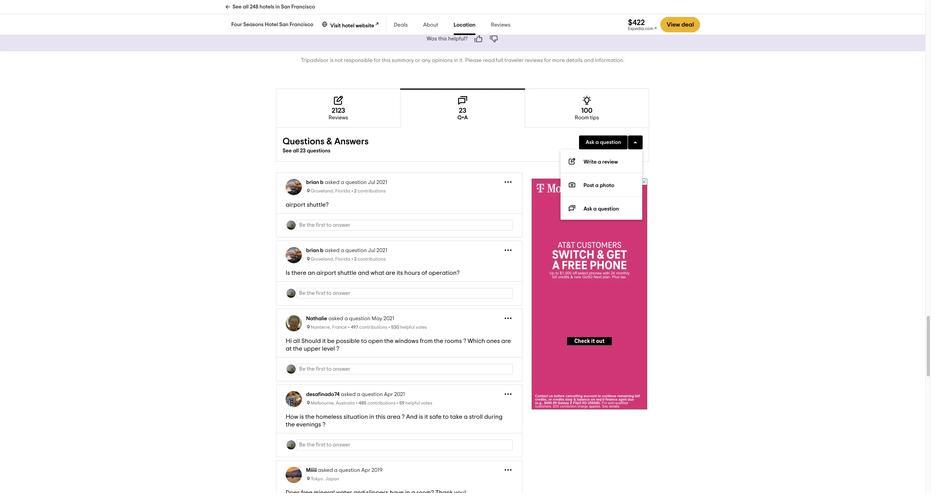 Task type: describe. For each thing, give the bounding box(es) containing it.
airport shuttle?
[[286, 202, 329, 208]]

2123
[[332, 108, 345, 115]]

an
[[308, 270, 315, 277]]

helpful for windows
[[400, 326, 415, 330]]

? down homeless
[[322, 422, 325, 428]]

questions
[[283, 137, 324, 147]]

homeless
[[316, 415, 342, 421]]

helpful for and
[[405, 401, 420, 406]]

miiiii
[[306, 469, 317, 474]]

airport shuttle? link
[[286, 201, 513, 209]]

upper
[[304, 346, 321, 352]]

0 horizontal spatial airport
[[286, 202, 305, 208]]

the right at
[[293, 346, 302, 352]]

is for tripadvisor
[[330, 58, 333, 63]]

it inside hi all   should it be possible to open the windows from the rooms ?   which ones are at the upper level ?
[[322, 339, 326, 345]]

2 for shuttle?
[[354, 189, 357, 194]]

497
[[351, 326, 358, 330]]

how
[[286, 415, 298, 421]]

is for how
[[300, 415, 304, 421]]

1 vertical spatial francisco
[[290, 22, 313, 27]]

$422
[[628, 19, 645, 26]]

desafinado74 asked a question apr 2021
[[306, 393, 405, 398]]

are inside hi all   should it be possible to open the windows from the rooms ?   which ones are at the upper level ?
[[501, 339, 511, 345]]

during
[[484, 415, 503, 421]]

question inside button
[[600, 140, 621, 145]]

to inside how is the homeless situation in this area ? and is it safe to take a stroll during the evenings ?
[[443, 415, 449, 421]]

a inside button
[[595, 140, 599, 145]]

san inside 'link'
[[281, 4, 290, 10]]

to inside hi all   should it be possible to open the windows from the rooms ?   which ones are at the upper level ?
[[361, 339, 367, 345]]

23 q+a
[[457, 108, 468, 121]]

2 for there
[[354, 257, 357, 262]]

information.
[[595, 58, 625, 63]]

hotel
[[265, 22, 278, 27]]

not
[[335, 58, 343, 63]]

2123 reviews
[[329, 108, 348, 121]]

? right rooms
[[463, 339, 466, 345]]

brian b link for shuttle?
[[306, 180, 323, 186]]

and
[[406, 415, 417, 421]]

view
[[667, 22, 680, 28]]

visit hotel website
[[330, 23, 374, 28]]

? right level
[[336, 346, 339, 352]]

2 contributions for shuttle?
[[354, 189, 386, 194]]

possible
[[336, 339, 360, 345]]

more
[[552, 58, 565, 63]]

four
[[231, 22, 242, 27]]

helpful?
[[448, 36, 468, 42]]

all for see
[[243, 4, 249, 10]]

be
[[327, 339, 335, 345]]

how is the homeless situation in this area ? and is it safe to take a stroll during the evenings ? link
[[286, 414, 513, 429]]

hotel
[[342, 23, 354, 28]]

in inside how is the homeless situation in this area ? and is it safe to take a stroll during the evenings ?
[[369, 415, 374, 421]]

opinions
[[432, 58, 453, 63]]

tripadvisor
[[301, 58, 329, 63]]

windows
[[395, 339, 419, 345]]

59
[[399, 401, 404, 406]]

is there an airport shuttle and what are its hours of operation?
[[286, 270, 460, 277]]

497 contributions 530 helpful votes
[[351, 326, 427, 330]]

its
[[397, 270, 403, 277]]

in inside 'link'
[[275, 4, 280, 10]]

what
[[370, 270, 384, 277]]

which
[[468, 339, 485, 345]]

expedia.com
[[628, 26, 653, 31]]

apr for 2021
[[384, 393, 393, 398]]

reviews
[[525, 58, 543, 63]]

brian b asked a question jul 2021 for there
[[306, 248, 387, 254]]

brian b asked a question jul 2021 for shuttle?
[[306, 180, 387, 186]]

was this helpful?
[[427, 36, 468, 42]]

hi all   should it be possible to open the windows from the rooms ?   which ones are at the upper level ? link
[[286, 338, 513, 353]]

desafinado74 link
[[306, 393, 340, 398]]

? left and
[[402, 415, 405, 421]]

1 vertical spatial ask a question
[[584, 207, 619, 212]]

area
[[387, 415, 400, 421]]

2021 up 497 contributions 530 helpful votes
[[383, 317, 394, 322]]

or
[[415, 58, 420, 63]]

485 contributions 59 helpful votes
[[359, 401, 432, 406]]

all inside the questions & answers see all 23 questions
[[293, 149, 299, 154]]

summary
[[392, 58, 414, 63]]

take
[[450, 415, 462, 421]]

all for hi
[[293, 339, 300, 345]]

tips
[[590, 115, 599, 121]]

visit
[[330, 23, 341, 28]]

votes for is
[[421, 401, 432, 406]]

2019
[[371, 469, 383, 474]]

248
[[250, 4, 258, 10]]

asked up shuttle
[[325, 248, 340, 254]]

read
[[483, 58, 495, 63]]

questions
[[307, 149, 330, 154]]

post
[[584, 183, 594, 189]]

write a review link
[[561, 150, 642, 174]]

is
[[286, 270, 290, 277]]

hours
[[404, 270, 420, 277]]

see all 248 hotels in san francisco link
[[225, 0, 315, 14]]

votes for from
[[416, 326, 427, 330]]

tripadvisor is not responsible for this summary or any opinions in it. please read full traveler reviews for more details and information.
[[301, 58, 625, 63]]

open
[[368, 339, 383, 345]]

advertisement region
[[532, 179, 647, 410]]

contributions up area
[[367, 401, 396, 406]]

traveler
[[504, 58, 524, 63]]

rooms
[[445, 339, 462, 345]]

four seasons hotel san francisco
[[231, 22, 313, 27]]

view deal
[[667, 22, 694, 28]]

visit hotel website link
[[321, 20, 380, 29]]

should
[[301, 339, 321, 345]]

nathalie link
[[306, 317, 327, 322]]

1 vertical spatial airport
[[316, 270, 336, 277]]

miiiii asked a question apr 2019
[[306, 469, 383, 474]]

2021 up what
[[376, 248, 387, 254]]

brian for there
[[306, 248, 319, 254]]

about
[[423, 22, 438, 28]]

2021 up "airport shuttle?" link
[[376, 180, 387, 186]]

level
[[322, 346, 335, 352]]

apr for 2019
[[361, 469, 370, 474]]



Task type: vqa. For each thing, say whether or not it's contained in the screenshot.


Task type: locate. For each thing, give the bounding box(es) containing it.
0 horizontal spatial for
[[374, 58, 381, 63]]

brian b link for there
[[306, 248, 323, 254]]

be the first to answer text field for and
[[296, 440, 513, 451]]

b for there
[[320, 248, 323, 254]]

hi all   should it be possible to open the windows from the rooms ?   which ones are at the upper level ?
[[286, 339, 511, 352]]

in
[[275, 4, 280, 10], [454, 58, 458, 63], [369, 415, 374, 421]]

1 vertical spatial all
[[293, 149, 299, 154]]

1 vertical spatial 23
[[300, 149, 306, 154]]

question
[[600, 140, 621, 145], [345, 180, 367, 186], [598, 207, 619, 212], [345, 248, 367, 254], [349, 317, 370, 322], [361, 393, 383, 398], [339, 469, 360, 474]]

apr
[[384, 393, 393, 398], [361, 469, 370, 474]]

brian b link up shuttle?
[[306, 180, 323, 186]]

1 vertical spatial apr
[[361, 469, 370, 474]]

0 vertical spatial ask a question
[[586, 140, 621, 145]]

answers
[[334, 137, 369, 147]]

brian b asked a question jul 2021 up shuttle
[[306, 248, 387, 254]]

this left area
[[376, 415, 385, 421]]

3 be the first to answer text field from the top
[[296, 440, 513, 451]]

1 vertical spatial brian b link
[[306, 248, 323, 254]]

1 vertical spatial reviews
[[329, 115, 348, 121]]

1 vertical spatial 2 contributions
[[354, 257, 386, 262]]

safe
[[429, 415, 441, 421]]

apr left 2019
[[361, 469, 370, 474]]

2 horizontal spatial is
[[419, 415, 423, 421]]

to left the open
[[361, 339, 367, 345]]

is left not
[[330, 58, 333, 63]]

0 horizontal spatial are
[[386, 270, 395, 277]]

1 horizontal spatial reviews
[[491, 22, 510, 28]]

is right how
[[300, 415, 304, 421]]

stroll
[[469, 415, 483, 421]]

ask inside button
[[586, 140, 594, 145]]

Be the first to answer text field
[[296, 288, 513, 299], [296, 364, 513, 375], [296, 440, 513, 451]]

votes up the from
[[416, 326, 427, 330]]

0 vertical spatial all
[[243, 4, 249, 10]]

see
[[232, 4, 242, 10], [283, 149, 292, 154]]

1 vertical spatial this
[[382, 58, 391, 63]]

?
[[463, 339, 466, 345], [336, 346, 339, 352], [402, 415, 405, 421], [322, 422, 325, 428]]

helpful right 530
[[400, 326, 415, 330]]

1 be the first to answer text field from the top
[[296, 288, 513, 299]]

0 vertical spatial francisco
[[291, 4, 315, 10]]

0 horizontal spatial it
[[322, 339, 326, 345]]

1 jul from the top
[[368, 180, 375, 186]]

votes
[[416, 326, 427, 330], [421, 401, 432, 406]]

2 for from the left
[[544, 58, 551, 63]]

see all 248 hotels in san francisco
[[232, 4, 315, 10]]

a inside how is the homeless situation in this area ? and is it safe to take a stroll during the evenings ?
[[464, 415, 468, 421]]

2 b from the top
[[320, 248, 323, 254]]

see inside see all 248 hotels in san francisco 'link'
[[232, 4, 242, 10]]

is there an airport shuttle and what are its hours of operation? link
[[286, 270, 513, 277]]

reviews up full
[[491, 22, 510, 28]]

1 brian b link from the top
[[306, 180, 323, 186]]

contributions up "airport shuttle?" link
[[358, 189, 386, 194]]

1 vertical spatial it
[[424, 415, 428, 421]]

are left its
[[386, 270, 395, 277]]

votes up safe
[[421, 401, 432, 406]]

in left it.
[[454, 58, 458, 63]]

ask up write
[[586, 140, 594, 145]]

reviews down 2123
[[329, 115, 348, 121]]

1 vertical spatial brian b asked a question jul 2021
[[306, 248, 387, 254]]

b
[[320, 180, 323, 186], [320, 248, 323, 254]]

view deal button
[[661, 17, 700, 32]]

0 vertical spatial apr
[[384, 393, 393, 398]]

helpful right '59'
[[405, 401, 420, 406]]

ask
[[586, 140, 594, 145], [584, 207, 592, 212]]

and right details at right
[[584, 58, 594, 63]]

1 horizontal spatial for
[[544, 58, 551, 63]]

be the first to answer text field down its
[[296, 288, 513, 299]]

for right responsible
[[374, 58, 381, 63]]

this inside how is the homeless situation in this area ? and is it safe to take a stroll during the evenings ?
[[376, 415, 385, 421]]

2 2 from the top
[[354, 257, 357, 262]]

is
[[330, 58, 333, 63], [300, 415, 304, 421], [419, 415, 423, 421]]

1 vertical spatial san
[[279, 22, 288, 27]]

0 horizontal spatial in
[[275, 4, 280, 10]]

of
[[422, 270, 427, 277]]

this right was
[[438, 36, 447, 42]]

2 jul from the top
[[368, 248, 375, 254]]

see left 248
[[232, 4, 242, 10]]

2 contributions up "is there an airport shuttle and what are its hours of operation?"
[[354, 257, 386, 262]]

asked right miiiii link
[[318, 469, 333, 474]]

0 vertical spatial brian b asked a question jul 2021
[[306, 180, 387, 186]]

1 horizontal spatial and
[[584, 58, 594, 63]]

was
[[427, 36, 437, 42]]

1 vertical spatial see
[[283, 149, 292, 154]]

be the first to answer text field down hi all   should it be possible to open the windows from the rooms ?   which ones are at the upper level ? link
[[296, 364, 513, 375]]

2 be the first to answer text field from the top
[[296, 364, 513, 375]]

2 vertical spatial all
[[293, 339, 300, 345]]

all left 248
[[243, 4, 249, 10]]

b for shuttle?
[[320, 180, 323, 186]]

0 horizontal spatial 23
[[300, 149, 306, 154]]

1 vertical spatial are
[[501, 339, 511, 345]]

2021 up '59'
[[394, 393, 405, 398]]

1 horizontal spatial in
[[369, 415, 374, 421]]

see inside the questions & answers see all 23 questions
[[283, 149, 292, 154]]

helpful
[[400, 326, 415, 330], [405, 401, 420, 406]]

2 contributions for there
[[354, 257, 386, 262]]

be the first to answer text field for hours
[[296, 288, 513, 299]]

2021
[[376, 180, 387, 186], [376, 248, 387, 254], [383, 317, 394, 322], [394, 393, 405, 398]]

miiiii link
[[306, 469, 317, 474]]

please
[[465, 58, 482, 63]]

2 contributions up "airport shuttle?" link
[[354, 189, 386, 194]]

asked for miiiii
[[318, 469, 333, 474]]

asked for desafinado74
[[341, 393, 356, 398]]

the
[[384, 339, 393, 345], [434, 339, 443, 345], [293, 346, 302, 352], [305, 415, 314, 421], [286, 422, 295, 428]]

reviews
[[491, 22, 510, 28], [329, 115, 348, 121]]

for left more
[[544, 58, 551, 63]]

0 vertical spatial brian
[[306, 180, 319, 186]]

it inside how is the homeless situation in this area ? and is it safe to take a stroll during the evenings ?
[[424, 415, 428, 421]]

1 vertical spatial brian
[[306, 248, 319, 254]]

may
[[372, 317, 382, 322]]

0 vertical spatial and
[[584, 58, 594, 63]]

all
[[243, 4, 249, 10], [293, 149, 299, 154], [293, 339, 300, 345]]

0 vertical spatial 23
[[459, 108, 466, 115]]

brian b link up an
[[306, 248, 323, 254]]

0 vertical spatial san
[[281, 4, 290, 10]]

contributions down may
[[359, 326, 387, 330]]

post a photo
[[584, 183, 615, 189]]

any
[[422, 58, 431, 63]]

nathalie
[[306, 317, 327, 322]]

airport left shuttle?
[[286, 202, 305, 208]]

be the first to answer text field down how is the homeless situation in this area ? and is it safe to take a stroll during the evenings ? link
[[296, 440, 513, 451]]

details
[[566, 58, 583, 63]]

0 vertical spatial to
[[361, 339, 367, 345]]

deal
[[681, 22, 694, 28]]

2 brian b asked a question jul 2021 from the top
[[306, 248, 387, 254]]

0 vertical spatial in
[[275, 4, 280, 10]]

it left safe
[[424, 415, 428, 421]]

it left be
[[322, 339, 326, 345]]

0 horizontal spatial to
[[361, 339, 367, 345]]

be the first to answer text field for windows
[[296, 364, 513, 375]]

see down questions
[[283, 149, 292, 154]]

full
[[496, 58, 503, 63]]

0 horizontal spatial apr
[[361, 469, 370, 474]]

1 vertical spatial jul
[[368, 248, 375, 254]]

1 brian from the top
[[306, 180, 319, 186]]

2 brian b link from the top
[[306, 248, 323, 254]]

brian b asked a question jul 2021 up shuttle?
[[306, 180, 387, 186]]

0 vertical spatial votes
[[416, 326, 427, 330]]

all inside see all 248 hotels in san francisco 'link'
[[243, 4, 249, 10]]

to
[[361, 339, 367, 345], [443, 415, 449, 421]]

0 horizontal spatial reviews
[[329, 115, 348, 121]]

0 vertical spatial 2 contributions
[[354, 189, 386, 194]]

a
[[595, 140, 599, 145], [598, 160, 601, 165], [341, 180, 344, 186], [595, 183, 599, 189], [594, 207, 597, 212], [341, 248, 344, 254], [344, 317, 348, 322], [357, 393, 360, 398], [464, 415, 468, 421], [334, 469, 338, 474]]

desafinado74
[[306, 393, 340, 398]]

write
[[584, 160, 597, 165]]

francisco up four seasons hotel san francisco
[[291, 4, 315, 10]]

2 2 contributions from the top
[[354, 257, 386, 262]]

asked right nathalie
[[328, 317, 343, 322]]

jul for there
[[368, 248, 375, 254]]

1 for from the left
[[374, 58, 381, 63]]

2 horizontal spatial in
[[454, 58, 458, 63]]

brian for shuttle?
[[306, 180, 319, 186]]

asked for nathalie
[[328, 317, 343, 322]]

2 vertical spatial this
[[376, 415, 385, 421]]

1 horizontal spatial see
[[283, 149, 292, 154]]

1 horizontal spatial apr
[[384, 393, 393, 398]]

0 vertical spatial are
[[386, 270, 395, 277]]

hotels
[[260, 4, 274, 10]]

the down how
[[286, 422, 295, 428]]

san right hotel
[[279, 22, 288, 27]]

to right safe
[[443, 415, 449, 421]]

responsible
[[344, 58, 373, 63]]

asked
[[325, 180, 340, 186], [325, 248, 340, 254], [328, 317, 343, 322], [341, 393, 356, 398], [318, 469, 333, 474]]

0 vertical spatial ask
[[586, 140, 594, 145]]

is right and
[[419, 415, 423, 421]]

san right hotels at the left top of page
[[281, 4, 290, 10]]

23 down questions
[[300, 149, 306, 154]]

23 up q+a
[[459, 108, 466, 115]]

jul up "is there an airport shuttle and what are its hours of operation?"
[[368, 248, 375, 254]]

location
[[454, 22, 475, 28]]

ask a question down post a photo
[[584, 207, 619, 212]]

brian up shuttle?
[[306, 180, 319, 186]]

apr up 485 contributions 59 helpful votes
[[384, 393, 393, 398]]

are right ones
[[501, 339, 511, 345]]

1 horizontal spatial to
[[443, 415, 449, 421]]

francisco right hotel
[[290, 22, 313, 27]]

Be the first to answer text field
[[296, 220, 513, 231]]

0 vertical spatial be the first to answer text field
[[296, 288, 513, 299]]

the right the open
[[384, 339, 393, 345]]

1 vertical spatial ask
[[584, 207, 592, 212]]

seasons
[[243, 22, 264, 27]]

asked up shuttle?
[[325, 180, 340, 186]]

for
[[374, 58, 381, 63], [544, 58, 551, 63]]

2 vertical spatial be the first to answer text field
[[296, 440, 513, 451]]

photo
[[600, 183, 615, 189]]

1 vertical spatial 2
[[354, 257, 357, 262]]

ask down the post
[[584, 207, 592, 212]]

0 vertical spatial brian b link
[[306, 180, 323, 186]]

ask a question up the "write a review" link
[[586, 140, 621, 145]]

all inside hi all   should it be possible to open the windows from the rooms ?   which ones are at the upper level ?
[[293, 339, 300, 345]]

brian b link
[[306, 180, 323, 186], [306, 248, 323, 254]]

q+a
[[457, 115, 468, 121]]

1 horizontal spatial it
[[424, 415, 428, 421]]

this left summary
[[382, 58, 391, 63]]

it
[[322, 339, 326, 345], [424, 415, 428, 421]]

1 2 contributions from the top
[[354, 189, 386, 194]]

review
[[602, 160, 618, 165]]

1 vertical spatial in
[[454, 58, 458, 63]]

2 brian from the top
[[306, 248, 319, 254]]

room
[[575, 115, 589, 121]]

&
[[326, 137, 332, 147]]

0 vertical spatial this
[[438, 36, 447, 42]]

0 vertical spatial see
[[232, 4, 242, 10]]

all right hi
[[293, 339, 300, 345]]

ask a question inside button
[[586, 140, 621, 145]]

evenings
[[296, 422, 321, 428]]

1 horizontal spatial are
[[501, 339, 511, 345]]

1 vertical spatial and
[[358, 270, 369, 277]]

0 vertical spatial jul
[[368, 180, 375, 186]]

brian up an
[[306, 248, 319, 254]]

the up evenings
[[305, 415, 314, 421]]

ones
[[486, 339, 500, 345]]

deals
[[394, 22, 408, 28]]

23 inside 23 q+a
[[459, 108, 466, 115]]

1 vertical spatial votes
[[421, 401, 432, 406]]

nathalie asked a question may 2021
[[306, 317, 394, 322]]

100
[[581, 108, 592, 115]]

1 vertical spatial b
[[320, 248, 323, 254]]

contributions up "is there an airport shuttle and what are its hours of operation?"
[[358, 257, 386, 262]]

1 b from the top
[[320, 180, 323, 186]]

are
[[386, 270, 395, 277], [501, 339, 511, 345]]

jul up "airport shuttle?" link
[[368, 180, 375, 186]]

from
[[420, 339, 433, 345]]

1 vertical spatial helpful
[[405, 401, 420, 406]]

in right situation
[[369, 415, 374, 421]]

0 vertical spatial it
[[322, 339, 326, 345]]

and left what
[[358, 270, 369, 277]]

francisco inside 'link'
[[291, 4, 315, 10]]

0 horizontal spatial is
[[300, 415, 304, 421]]

485
[[359, 401, 366, 406]]

all down questions
[[293, 149, 299, 154]]

0 vertical spatial b
[[320, 180, 323, 186]]

in right hotels at the left top of page
[[275, 4, 280, 10]]

0 vertical spatial reviews
[[491, 22, 510, 28]]

it.
[[459, 58, 464, 63]]

0 horizontal spatial and
[[358, 270, 369, 277]]

1 vertical spatial to
[[443, 415, 449, 421]]

ask a question button
[[579, 136, 628, 150]]

1 horizontal spatial airport
[[316, 270, 336, 277]]

0 vertical spatial helpful
[[400, 326, 415, 330]]

at
[[286, 346, 292, 352]]

0 vertical spatial airport
[[286, 202, 305, 208]]

0 vertical spatial 2
[[354, 189, 357, 194]]

1 brian b asked a question jul 2021 from the top
[[306, 180, 387, 186]]

1 horizontal spatial 23
[[459, 108, 466, 115]]

asked up situation
[[341, 393, 356, 398]]

there
[[291, 270, 306, 277]]

1 horizontal spatial is
[[330, 58, 333, 63]]

1 2 from the top
[[354, 189, 357, 194]]

write a review
[[584, 160, 618, 165]]

airport right an
[[316, 270, 336, 277]]

23 inside the questions & answers see all 23 questions
[[300, 149, 306, 154]]

jul for shuttle?
[[368, 180, 375, 186]]

the right the from
[[434, 339, 443, 345]]

1 vertical spatial be the first to answer text field
[[296, 364, 513, 375]]

questions & answers see all 23 questions
[[283, 137, 369, 154]]

0 horizontal spatial see
[[232, 4, 242, 10]]

website
[[356, 23, 374, 28]]

this
[[438, 36, 447, 42], [382, 58, 391, 63], [376, 415, 385, 421]]

2 vertical spatial in
[[369, 415, 374, 421]]



